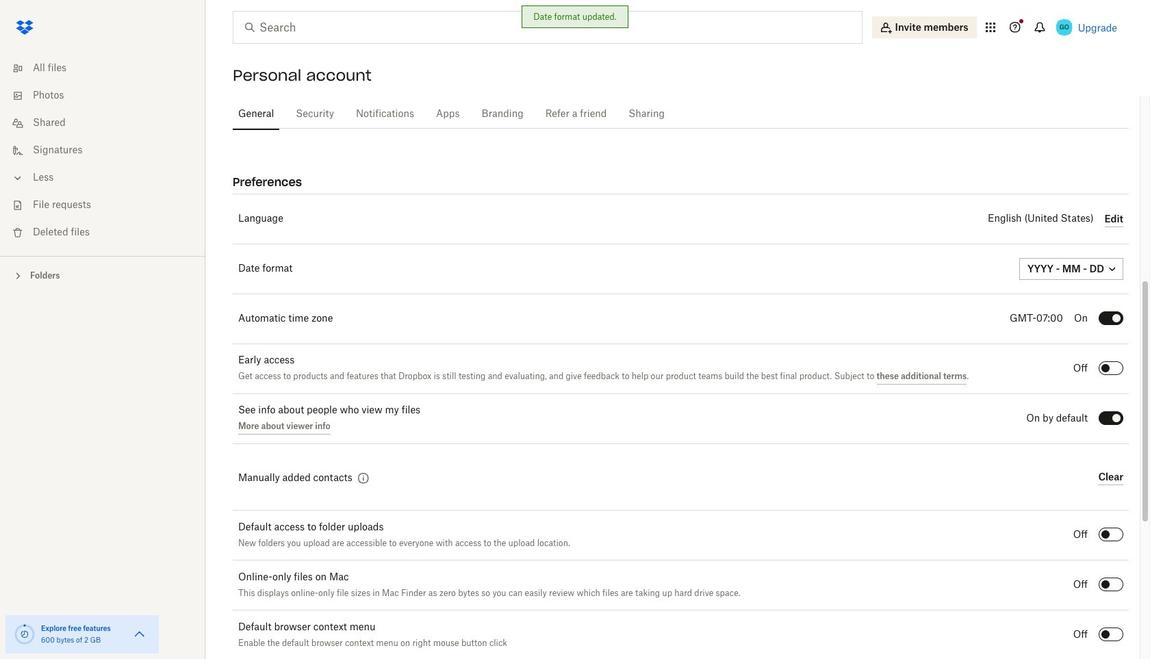Task type: locate. For each thing, give the bounding box(es) containing it.
tab list
[[233, 96, 1130, 131]]

dropbox image
[[11, 14, 38, 41]]

list
[[0, 47, 206, 256]]



Task type: vqa. For each thing, say whether or not it's contained in the screenshot.
tab list
yes



Task type: describe. For each thing, give the bounding box(es) containing it.
less image
[[11, 171, 25, 185]]

quota usage progress bar
[[14, 624, 36, 646]]

quota usage image
[[14, 624, 36, 646]]

Search text field
[[260, 19, 834, 36]]



